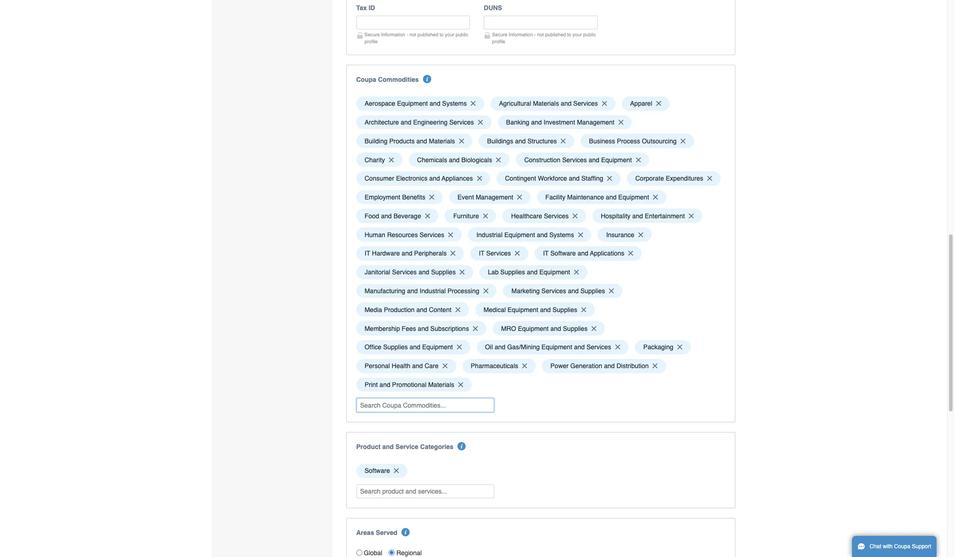 Task type: locate. For each thing, give the bounding box(es) containing it.
additional information image right the categories
[[458, 442, 466, 450]]

published for tax id
[[418, 32, 439, 37]]

and down chemicals
[[430, 175, 440, 182]]

1 - from the left
[[407, 32, 409, 37]]

supplies for marketing services and supplies
[[581, 287, 606, 295]]

and right print
[[380, 381, 391, 388]]

systems for aerospace equipment and systems
[[443, 100, 467, 107]]

additional information image up the aerospace equipment and systems option
[[423, 75, 432, 83]]

office
[[365, 344, 382, 351]]

0 vertical spatial software
[[551, 250, 576, 257]]

contingent workforce and staffing
[[506, 175, 604, 182]]

services
[[574, 100, 599, 107], [450, 119, 474, 126], [563, 156, 587, 163], [544, 212, 569, 220], [420, 231, 445, 238], [487, 250, 511, 257], [392, 269, 417, 276], [542, 287, 567, 295], [587, 344, 612, 351]]

selected list box for coupa commodities
[[353, 94, 729, 394]]

information for duns
[[509, 32, 533, 37]]

it software and applications option
[[535, 246, 642, 261]]

selected list box
[[353, 94, 729, 394], [353, 462, 729, 480]]

0 vertical spatial selected list box
[[353, 94, 729, 394]]

medical
[[484, 306, 506, 313]]

apparel
[[631, 100, 653, 107]]

it inside option
[[544, 250, 549, 257]]

0 horizontal spatial public
[[456, 32, 469, 37]]

janitorial services and supplies option
[[357, 265, 474, 279]]

public for duns
[[584, 32, 596, 37]]

1 vertical spatial systems
[[550, 231, 575, 238]]

and inside 'option'
[[430, 175, 440, 182]]

services up medical equipment and supplies option
[[542, 287, 567, 295]]

media
[[365, 306, 382, 313]]

business process outsourcing option
[[581, 134, 695, 148]]

0 horizontal spatial to
[[440, 32, 444, 37]]

coupa inside button
[[895, 543, 911, 550]]

services down facility
[[544, 212, 569, 220]]

1 horizontal spatial it
[[479, 250, 485, 257]]

chat with coupa support button
[[853, 536, 938, 557]]

1 vertical spatial coupa
[[895, 543, 911, 550]]

1 it from the left
[[365, 250, 371, 257]]

1 vertical spatial additional information image
[[458, 442, 466, 450]]

additional information image for product and service categories
[[458, 442, 466, 450]]

0 horizontal spatial secure information - not published to your public profile
[[365, 32, 469, 44]]

equipment down medical equipment and supplies option
[[518, 325, 549, 332]]

and down membership fees and subscriptions
[[410, 344, 421, 351]]

0 vertical spatial materials
[[533, 100, 560, 107]]

insurance
[[607, 231, 635, 238]]

services down it hardware and peripherals
[[392, 269, 417, 276]]

materials up chemicals
[[429, 137, 455, 145]]

1 horizontal spatial public
[[584, 32, 596, 37]]

profile down id
[[365, 39, 378, 44]]

facility maintenance and equipment
[[546, 194, 650, 201]]

oil
[[485, 344, 493, 351]]

mro equipment and supplies option
[[493, 321, 606, 336]]

1 secure information - not published to your public profile from the left
[[365, 32, 469, 44]]

hardware
[[372, 250, 400, 257]]

2 vertical spatial materials
[[429, 381, 455, 388]]

1 horizontal spatial systems
[[550, 231, 575, 238]]

supplies up health on the left bottom
[[384, 344, 408, 351]]

supplies up oil and gas/mining equipment and services option
[[563, 325, 588, 332]]

0 horizontal spatial your
[[445, 32, 455, 37]]

content
[[429, 306, 452, 313]]

agricultural
[[499, 100, 532, 107]]

and left staffing
[[569, 175, 580, 182]]

and down banking
[[516, 137, 526, 145]]

1 not from the left
[[410, 32, 417, 37]]

materials
[[533, 100, 560, 107], [429, 137, 455, 145], [429, 381, 455, 388]]

packaging option
[[636, 340, 691, 354]]

1 horizontal spatial management
[[577, 119, 615, 126]]

published
[[418, 32, 439, 37], [546, 32, 566, 37]]

secure information - not published to your public profile down tax id text box
[[365, 32, 469, 44]]

charity option
[[357, 153, 403, 167]]

banking and investment management option
[[498, 115, 632, 129]]

secure for tax id
[[365, 32, 380, 37]]

0 vertical spatial systems
[[443, 100, 467, 107]]

and down it software and applications
[[568, 287, 579, 295]]

not down duns text box on the top right of the page
[[538, 32, 544, 37]]

generation
[[571, 362, 603, 370]]

1 profile from the left
[[365, 39, 378, 44]]

subscriptions
[[431, 325, 469, 332]]

information
[[381, 32, 406, 37], [509, 32, 533, 37]]

to down tax id text box
[[440, 32, 444, 37]]

2 - from the left
[[535, 32, 536, 37]]

it for it software and applications
[[544, 250, 549, 257]]

apparel option
[[622, 96, 670, 111]]

served
[[376, 529, 398, 537]]

0 horizontal spatial systems
[[443, 100, 467, 107]]

contingent
[[506, 175, 537, 182]]

categories
[[421, 443, 454, 450]]

software down product on the left bottom of page
[[365, 467, 390, 475]]

1 vertical spatial software
[[365, 467, 390, 475]]

Search Coupa Commodities... field
[[357, 398, 494, 412]]

systems up engineering
[[443, 100, 467, 107]]

0 horizontal spatial information
[[381, 32, 406, 37]]

1 horizontal spatial information
[[509, 32, 533, 37]]

it left hardware
[[365, 250, 371, 257]]

mro
[[502, 325, 517, 332]]

2 selected list box from the top
[[353, 462, 729, 480]]

coupa right with
[[895, 543, 911, 550]]

Tax ID text field
[[357, 16, 471, 30]]

- for tax id
[[407, 32, 409, 37]]

0 horizontal spatial it
[[365, 250, 371, 257]]

1 horizontal spatial to
[[568, 32, 572, 37]]

0 horizontal spatial profile
[[365, 39, 378, 44]]

construction services and equipment option
[[516, 153, 650, 167]]

and up engineering
[[430, 100, 441, 107]]

insurance option
[[598, 228, 652, 242]]

0 horizontal spatial additional information image
[[402, 528, 410, 537]]

industrial
[[477, 231, 503, 238], [420, 287, 446, 295]]

and up generation
[[575, 344, 585, 351]]

2 vertical spatial additional information image
[[402, 528, 410, 537]]

1 vertical spatial selected list box
[[353, 462, 729, 480]]

1 horizontal spatial secure information - not published to your public profile
[[493, 32, 596, 44]]

pharmaceuticals
[[471, 362, 519, 370]]

your for tax id
[[445, 32, 455, 37]]

1 public from the left
[[456, 32, 469, 37]]

secure information - not published to your public profile
[[365, 32, 469, 44], [493, 32, 596, 44]]

supplies for janitorial services and supplies
[[431, 269, 456, 276]]

supplies for mro equipment and supplies
[[563, 325, 588, 332]]

profile down duns
[[493, 39, 506, 44]]

it for it hardware and peripherals
[[365, 250, 371, 257]]

your
[[445, 32, 455, 37], [573, 32, 582, 37]]

human resources services option
[[357, 228, 462, 242]]

supplies for medical equipment and supplies
[[553, 306, 578, 313]]

industrial up "it services"
[[477, 231, 503, 238]]

2 horizontal spatial additional information image
[[458, 442, 466, 450]]

1 to from the left
[[440, 32, 444, 37]]

equipment down healthcare
[[505, 231, 536, 238]]

appliances
[[442, 175, 473, 182]]

selected list box containing software
[[353, 462, 729, 480]]

0 horizontal spatial published
[[418, 32, 439, 37]]

your down duns text box on the top right of the page
[[573, 32, 582, 37]]

software inside option
[[551, 250, 576, 257]]

regional
[[397, 549, 422, 557]]

1 published from the left
[[418, 32, 439, 37]]

selected list box containing aerospace equipment and systems
[[353, 94, 729, 394]]

1 horizontal spatial not
[[538, 32, 544, 37]]

services up peripherals at top
[[420, 231, 445, 238]]

tax
[[357, 4, 367, 11]]

services up power generation and distribution
[[587, 344, 612, 351]]

and up manufacturing and industrial processing
[[419, 269, 430, 276]]

0 horizontal spatial software
[[365, 467, 390, 475]]

and up hospitality
[[606, 194, 617, 201]]

equipment down marketing
[[508, 306, 539, 313]]

supplies down it software and applications option
[[581, 287, 606, 295]]

2 secure from the left
[[493, 32, 508, 37]]

1 horizontal spatial profile
[[493, 39, 506, 44]]

1 horizontal spatial secure
[[493, 32, 508, 37]]

materials inside print and promotional materials option
[[429, 381, 455, 388]]

peripherals
[[415, 250, 447, 257]]

commodities
[[378, 76, 419, 83]]

2 not from the left
[[538, 32, 544, 37]]

1 horizontal spatial -
[[535, 32, 536, 37]]

and up building products and materials
[[401, 119, 412, 126]]

tax id
[[357, 4, 375, 11]]

medical equipment and supplies option
[[476, 303, 595, 317]]

food
[[365, 212, 380, 220]]

2 your from the left
[[573, 32, 582, 37]]

1 selected list box from the top
[[353, 94, 729, 394]]

1 your from the left
[[445, 32, 455, 37]]

not down tax id text box
[[410, 32, 417, 37]]

information down duns text box on the top right of the page
[[509, 32, 533, 37]]

healthcare services
[[512, 212, 569, 220]]

selected list box for product and service categories
[[353, 462, 729, 480]]

your down tax id text box
[[445, 32, 455, 37]]

personal health and care option
[[357, 359, 456, 373]]

employment benefits
[[365, 194, 426, 201]]

1 horizontal spatial additional information image
[[423, 75, 432, 83]]

it up lab supplies and equipment option
[[544, 250, 549, 257]]

secure down duns
[[493, 32, 508, 37]]

2 profile from the left
[[493, 39, 506, 44]]

industrial inside industrial equipment and systems option
[[477, 231, 503, 238]]

power
[[551, 362, 569, 370]]

support
[[913, 543, 932, 550]]

consumer electronics and appliances option
[[357, 171, 491, 186]]

1 vertical spatial materials
[[429, 137, 455, 145]]

products
[[390, 137, 415, 145]]

materials up investment
[[533, 100, 560, 107]]

building products and materials option
[[357, 134, 473, 148]]

membership fees and subscriptions option
[[357, 321, 487, 336]]

food and beverage
[[365, 212, 421, 220]]

not for duns
[[538, 32, 544, 37]]

coupa up aerospace
[[357, 76, 377, 83]]

building products and materials
[[365, 137, 455, 145]]

marketing
[[512, 287, 540, 295]]

industrial up content
[[420, 287, 446, 295]]

services up contingent workforce and staffing option
[[563, 156, 587, 163]]

agricultural materials and services
[[499, 100, 599, 107]]

your for duns
[[573, 32, 582, 37]]

1 vertical spatial management
[[476, 194, 514, 201]]

supplies down peripherals at top
[[431, 269, 456, 276]]

2 information from the left
[[509, 32, 533, 37]]

materials inside building products and materials option
[[429, 137, 455, 145]]

staffing
[[582, 175, 604, 182]]

published for duns
[[546, 32, 566, 37]]

-
[[407, 32, 409, 37], [535, 32, 536, 37]]

secure information - not published to your public profile for tax id
[[365, 32, 469, 44]]

public
[[456, 32, 469, 37], [584, 32, 596, 37]]

and right food
[[381, 212, 392, 220]]

entertainment
[[645, 212, 685, 220]]

1 horizontal spatial your
[[573, 32, 582, 37]]

processing
[[448, 287, 480, 295]]

equipment
[[397, 100, 428, 107], [602, 156, 633, 163], [619, 194, 650, 201], [505, 231, 536, 238], [540, 269, 571, 276], [508, 306, 539, 313], [518, 325, 549, 332], [423, 344, 453, 351], [542, 344, 573, 351]]

software inside option
[[365, 467, 390, 475]]

management right event
[[476, 194, 514, 201]]

to down duns text box on the top right of the page
[[568, 32, 572, 37]]

1 horizontal spatial published
[[546, 32, 566, 37]]

1 horizontal spatial industrial
[[477, 231, 503, 238]]

published down tax id text box
[[418, 32, 439, 37]]

architecture and engineering services option
[[357, 115, 492, 129]]

Search product and services... field
[[357, 484, 494, 498]]

and up appliances
[[449, 156, 460, 163]]

information for tax id
[[381, 32, 406, 37]]

0 vertical spatial industrial
[[477, 231, 503, 238]]

additional information image right served
[[402, 528, 410, 537]]

and left content
[[417, 306, 428, 313]]

facility maintenance and equipment option
[[538, 190, 667, 204]]

promotional
[[392, 381, 427, 388]]

published down duns text box on the top right of the page
[[546, 32, 566, 37]]

2 secure information - not published to your public profile from the left
[[493, 32, 596, 44]]

buildings and structures
[[488, 137, 557, 145]]

2 it from the left
[[479, 250, 485, 257]]

1 information from the left
[[381, 32, 406, 37]]

business
[[590, 137, 616, 145]]

- down duns text box on the top right of the page
[[535, 32, 536, 37]]

0 horizontal spatial -
[[407, 32, 409, 37]]

and right hospitality
[[633, 212, 644, 220]]

services up "banking and investment management" option
[[574, 100, 599, 107]]

2 public from the left
[[584, 32, 596, 37]]

1 horizontal spatial software
[[551, 250, 576, 257]]

and up staffing
[[589, 156, 600, 163]]

chemicals and biologicals
[[417, 156, 493, 163]]

management
[[577, 119, 615, 126], [476, 194, 514, 201]]

information down tax id text box
[[381, 32, 406, 37]]

and right oil on the right bottom of page
[[495, 344, 506, 351]]

0 horizontal spatial not
[[410, 32, 417, 37]]

0 horizontal spatial secure
[[365, 32, 380, 37]]

buildings and structures option
[[479, 134, 575, 148]]

membership
[[365, 325, 400, 332]]

management up business
[[577, 119, 615, 126]]

media production and content option
[[357, 303, 469, 317]]

engineering
[[414, 119, 448, 126]]

and
[[430, 100, 441, 107], [561, 100, 572, 107], [401, 119, 412, 126], [532, 119, 542, 126], [417, 137, 428, 145], [516, 137, 526, 145], [449, 156, 460, 163], [589, 156, 600, 163], [430, 175, 440, 182], [569, 175, 580, 182], [606, 194, 617, 201], [381, 212, 392, 220], [633, 212, 644, 220], [537, 231, 548, 238], [402, 250, 413, 257], [578, 250, 589, 257], [419, 269, 430, 276], [527, 269, 538, 276], [407, 287, 418, 295], [568, 287, 579, 295], [417, 306, 428, 313], [541, 306, 551, 313], [418, 325, 429, 332], [551, 325, 562, 332], [410, 344, 421, 351], [495, 344, 506, 351], [575, 344, 585, 351], [413, 362, 423, 370], [605, 362, 615, 370], [380, 381, 391, 388], [383, 443, 394, 450]]

None radio
[[357, 550, 363, 556], [389, 550, 395, 556], [357, 550, 363, 556], [389, 550, 395, 556]]

2 published from the left
[[546, 32, 566, 37]]

power generation and distribution option
[[543, 359, 667, 373]]

2 to from the left
[[568, 32, 572, 37]]

workforce
[[538, 175, 568, 182]]

and left care
[[413, 362, 423, 370]]

1 secure from the left
[[365, 32, 380, 37]]

facility
[[546, 194, 566, 201]]

software up lab supplies and equipment option
[[551, 250, 576, 257]]

1 vertical spatial industrial
[[420, 287, 446, 295]]

structures
[[528, 137, 557, 145]]

3 it from the left
[[544, 250, 549, 257]]

secure down id
[[365, 32, 380, 37]]

global
[[364, 549, 383, 557]]

equipment up marketing services and supplies
[[540, 269, 571, 276]]

chat
[[870, 543, 882, 550]]

it down furniture option
[[479, 250, 485, 257]]

product and service categories
[[357, 443, 454, 450]]

and right the fees
[[418, 325, 429, 332]]

healthcare
[[512, 212, 543, 220]]

materials down care
[[429, 381, 455, 388]]

0 vertical spatial additional information image
[[423, 75, 432, 83]]

additional information image
[[423, 75, 432, 83], [458, 442, 466, 450], [402, 528, 410, 537]]

systems down healthcare services option
[[550, 231, 575, 238]]

marketing services and supplies option
[[504, 284, 623, 298]]

supplies down marketing services and supplies option
[[553, 306, 578, 313]]

0 horizontal spatial management
[[476, 194, 514, 201]]

1 horizontal spatial coupa
[[895, 543, 911, 550]]

and down human resources services option
[[402, 250, 413, 257]]

secure information - not published to your public profile down duns text box on the top right of the page
[[493, 32, 596, 44]]

to
[[440, 32, 444, 37], [568, 32, 572, 37]]

print and promotional materials option
[[357, 378, 472, 392]]

secure for duns
[[493, 32, 508, 37]]

supplies right lab
[[501, 269, 526, 276]]

industrial inside manufacturing and industrial processing option
[[420, 287, 446, 295]]

2 horizontal spatial it
[[544, 250, 549, 257]]

not for tax id
[[410, 32, 417, 37]]

0 horizontal spatial industrial
[[420, 287, 446, 295]]

- down tax id text box
[[407, 32, 409, 37]]

product
[[357, 443, 381, 450]]

and up media production and content option
[[407, 287, 418, 295]]

0 vertical spatial coupa
[[357, 76, 377, 83]]

software option
[[357, 464, 408, 478]]



Task type: describe. For each thing, give the bounding box(es) containing it.
0 vertical spatial management
[[577, 119, 615, 126]]

employment benefits option
[[357, 190, 443, 204]]

oil and gas/mining equipment and services option
[[477, 340, 629, 354]]

and down "architecture and engineering services" option
[[417, 137, 428, 145]]

office supplies and equipment
[[365, 344, 453, 351]]

areas served
[[357, 529, 398, 537]]

agricultural materials and services option
[[491, 96, 616, 111]]

service
[[396, 443, 419, 450]]

business process outsourcing
[[590, 137, 677, 145]]

services inside option
[[574, 100, 599, 107]]

care
[[425, 362, 439, 370]]

electronics
[[396, 175, 428, 182]]

biologicals
[[462, 156, 493, 163]]

services right engineering
[[450, 119, 474, 126]]

corporate
[[636, 175, 665, 182]]

and up mro equipment and supplies
[[541, 306, 551, 313]]

equipment up architecture and engineering services
[[397, 100, 428, 107]]

human resources services
[[365, 231, 445, 238]]

and up oil and gas/mining equipment and services option
[[551, 325, 562, 332]]

profile for duns
[[493, 39, 506, 44]]

investment
[[544, 119, 576, 126]]

food and beverage option
[[357, 209, 439, 223]]

print
[[365, 381, 378, 388]]

and up "banking and investment management" option
[[561, 100, 572, 107]]

chemicals and biologicals option
[[409, 153, 510, 167]]

print and promotional materials
[[365, 381, 455, 388]]

aerospace equipment and systems option
[[357, 96, 485, 111]]

production
[[384, 306, 415, 313]]

and left "service"
[[383, 443, 394, 450]]

and down healthcare services option
[[537, 231, 548, 238]]

and right banking
[[532, 119, 542, 126]]

benefits
[[402, 194, 426, 201]]

services up lab
[[487, 250, 511, 257]]

office supplies and equipment option
[[357, 340, 471, 354]]

beverage
[[394, 212, 421, 220]]

power generation and distribution
[[551, 362, 649, 370]]

lab
[[488, 269, 499, 276]]

mro equipment and supplies
[[502, 325, 588, 332]]

furniture option
[[445, 209, 497, 223]]

fees
[[402, 325, 416, 332]]

to for duns
[[568, 32, 572, 37]]

aerospace equipment and systems
[[365, 100, 467, 107]]

id
[[369, 4, 375, 11]]

duns
[[484, 4, 503, 11]]

chemicals
[[417, 156, 448, 163]]

distribution
[[617, 362, 649, 370]]

- for duns
[[535, 32, 536, 37]]

manufacturing and industrial processing
[[365, 287, 480, 295]]

equipment up power
[[542, 344, 573, 351]]

it for it services
[[479, 250, 485, 257]]

consumer electronics and appliances
[[365, 175, 473, 182]]

and left applications
[[578, 250, 589, 257]]

event
[[458, 194, 474, 201]]

and up marketing
[[527, 269, 538, 276]]

maintenance
[[568, 194, 605, 201]]

hospitality and entertainment
[[601, 212, 685, 220]]

public for tax id
[[456, 32, 469, 37]]

hospitality
[[601, 212, 631, 220]]

systems for industrial equipment and systems
[[550, 231, 575, 238]]

it services
[[479, 250, 511, 257]]

healthcare services option
[[503, 209, 587, 223]]

to for tax id
[[440, 32, 444, 37]]

it hardware and peripherals
[[365, 250, 447, 257]]

architecture
[[365, 119, 399, 126]]

marketing services and supplies
[[512, 287, 606, 295]]

additional information image for coupa commodities
[[423, 75, 432, 83]]

janitorial services and supplies
[[365, 269, 456, 276]]

packaging
[[644, 344, 674, 351]]

janitorial
[[365, 269, 391, 276]]

0 horizontal spatial coupa
[[357, 76, 377, 83]]

event management option
[[450, 190, 531, 204]]

aerospace
[[365, 100, 396, 107]]

it software and applications
[[544, 250, 625, 257]]

personal health and care
[[365, 362, 439, 370]]

materials inside agricultural materials and services option
[[533, 100, 560, 107]]

employment
[[365, 194, 401, 201]]

furniture
[[454, 212, 479, 220]]

process
[[617, 137, 641, 145]]

industrial equipment and systems option
[[469, 228, 592, 242]]

outsourcing
[[643, 137, 677, 145]]

charity
[[365, 156, 385, 163]]

materials for print and promotional materials
[[429, 381, 455, 388]]

hospitality and entertainment option
[[593, 209, 703, 223]]

buildings
[[488, 137, 514, 145]]

pharmaceuticals option
[[463, 359, 536, 373]]

contingent workforce and staffing option
[[497, 171, 621, 186]]

additional information image for areas served
[[402, 528, 410, 537]]

banking
[[507, 119, 530, 126]]

it services option
[[471, 246, 529, 261]]

materials for building products and materials
[[429, 137, 455, 145]]

building
[[365, 137, 388, 145]]

event management
[[458, 194, 514, 201]]

construction services and equipment
[[525, 156, 633, 163]]

chat with coupa support
[[870, 543, 932, 550]]

it hardware and peripherals option
[[357, 246, 464, 261]]

equipment down "process"
[[602, 156, 633, 163]]

human
[[365, 231, 386, 238]]

corporate expenditures option
[[628, 171, 721, 186]]

with
[[884, 543, 893, 550]]

and right generation
[[605, 362, 615, 370]]

oil and gas/mining equipment and services
[[485, 344, 612, 351]]

media production and content
[[365, 306, 452, 313]]

lab supplies and equipment option
[[480, 265, 588, 279]]

membership fees and subscriptions
[[365, 325, 469, 332]]

personal
[[365, 362, 390, 370]]

coupa commodities
[[357, 76, 419, 83]]

architecture and engineering services
[[365, 119, 474, 126]]

lab supplies and equipment
[[488, 269, 571, 276]]

industrial equipment and systems
[[477, 231, 575, 238]]

equipment up care
[[423, 344, 453, 351]]

DUNS text field
[[484, 16, 598, 30]]

secure information - not published to your public profile for duns
[[493, 32, 596, 44]]

medical equipment and supplies
[[484, 306, 578, 313]]

manufacturing and industrial processing option
[[357, 284, 497, 298]]

and inside 'option'
[[516, 137, 526, 145]]

profile for tax id
[[365, 39, 378, 44]]

corporate expenditures
[[636, 175, 704, 182]]

equipment up hospitality and entertainment
[[619, 194, 650, 201]]



Task type: vqa. For each thing, say whether or not it's contained in the screenshot.
Maintenance
yes



